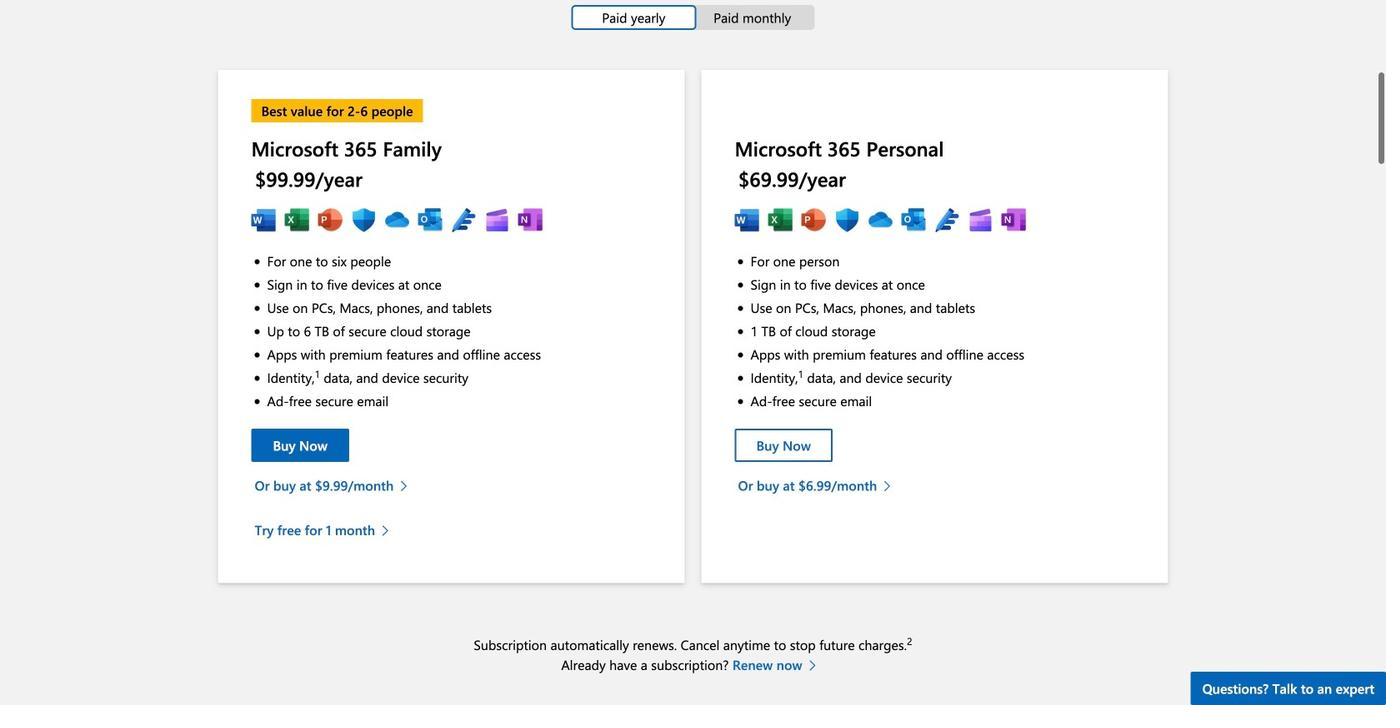 Task type: vqa. For each thing, say whether or not it's contained in the screenshot.
left if
no



Task type: describe. For each thing, give the bounding box(es) containing it.
ms excel image
[[768, 208, 793, 233]]

1 ms outlook image from the left
[[418, 208, 443, 233]]

ms onedrive image
[[868, 208, 893, 233]]

ms word image
[[251, 208, 276, 233]]

2 ms outlook image from the left
[[901, 208, 926, 233]]

ms powerpoint image
[[318, 208, 343, 233]]

1 ms onenote image from the left
[[518, 208, 543, 233]]

1 ms editor image from the left
[[451, 208, 476, 233]]



Task type: locate. For each thing, give the bounding box(es) containing it.
learn more about microsoft 365 home plans. tab list
[[20, 5, 1366, 30]]

1 ms clipchamp image from the left
[[485, 208, 510, 233]]

2 ms defender image from the left
[[835, 208, 860, 233]]

ms outlook image
[[418, 208, 443, 233], [901, 208, 926, 233]]

0 horizontal spatial ms clipchamp image
[[485, 208, 510, 233]]

1 horizontal spatial ms clipchamp image
[[968, 208, 993, 233]]

0 horizontal spatial ms outlook image
[[418, 208, 443, 233]]

2 ms onenote image from the left
[[1001, 208, 1026, 233]]

ms editor image right ms onedrive icon
[[451, 208, 476, 233]]

ms outlook image right ms onedrive icon
[[418, 208, 443, 233]]

ms defender image left ms onedrive image at the top of the page
[[835, 208, 860, 233]]

ms outlook image right ms onedrive image at the top of the page
[[901, 208, 926, 233]]

ms defender image
[[351, 208, 376, 233], [835, 208, 860, 233]]

1 horizontal spatial ms editor image
[[935, 208, 960, 233]]

ms word image
[[735, 208, 760, 233]]

ms defender image right ms powerpoint icon on the left of page
[[351, 208, 376, 233]]

0 horizontal spatial ms onenote image
[[518, 208, 543, 233]]

ms powerpoint image
[[801, 208, 826, 233]]

0 horizontal spatial ms defender image
[[351, 208, 376, 233]]

ms excel image
[[285, 208, 310, 233]]

1 horizontal spatial ms defender image
[[835, 208, 860, 233]]

1 ms defender image from the left
[[351, 208, 376, 233]]

2 ms clipchamp image from the left
[[968, 208, 993, 233]]

1 horizontal spatial ms onenote image
[[1001, 208, 1026, 233]]

ms onedrive image
[[385, 208, 410, 233]]

ms onenote image
[[518, 208, 543, 233], [1001, 208, 1026, 233]]

ms editor image right ms onedrive image at the top of the page
[[935, 208, 960, 233]]

0 horizontal spatial ms editor image
[[451, 208, 476, 233]]

ms editor image
[[451, 208, 476, 233], [935, 208, 960, 233]]

1 horizontal spatial ms outlook image
[[901, 208, 926, 233]]

2 ms editor image from the left
[[935, 208, 960, 233]]

ms clipchamp image
[[485, 208, 510, 233], [968, 208, 993, 233]]



